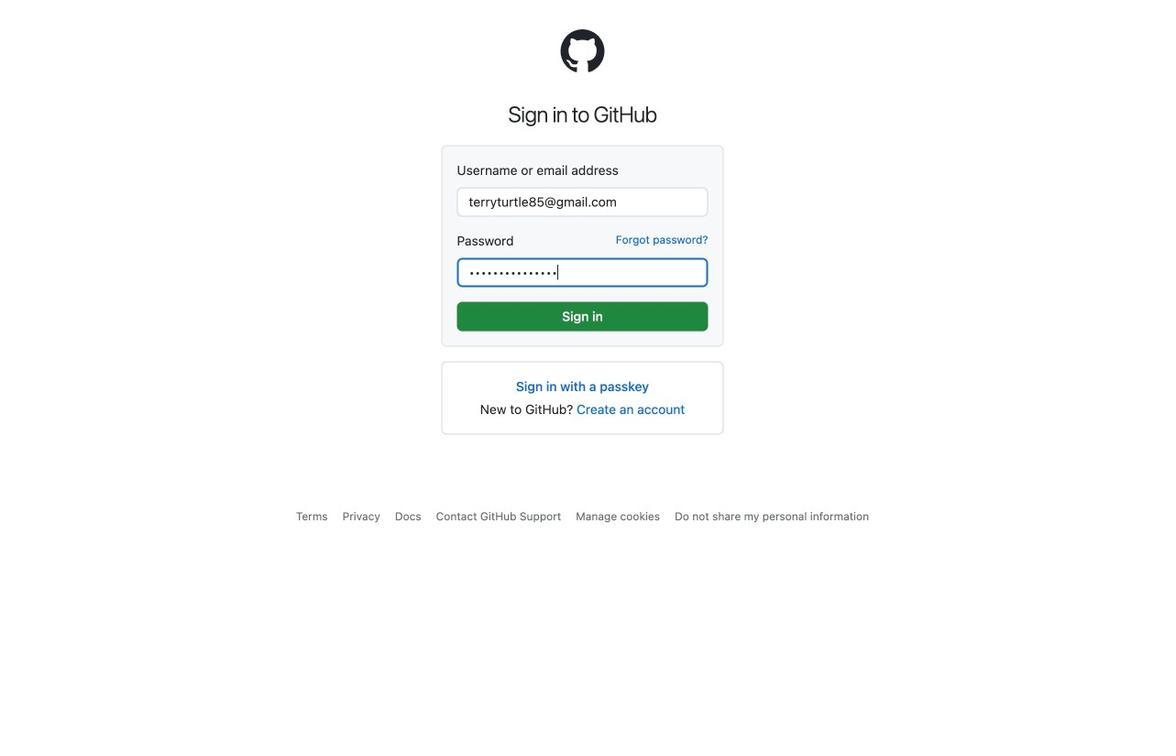 Task type: locate. For each thing, give the bounding box(es) containing it.
None submit
[[457, 302, 709, 332]]

None text field
[[457, 188, 709, 217]]

homepage image
[[561, 29, 605, 73]]

None password field
[[457, 258, 709, 288]]



Task type: vqa. For each thing, say whether or not it's contained in the screenshot.
first closed issue ELEMENT from the bottom
no



